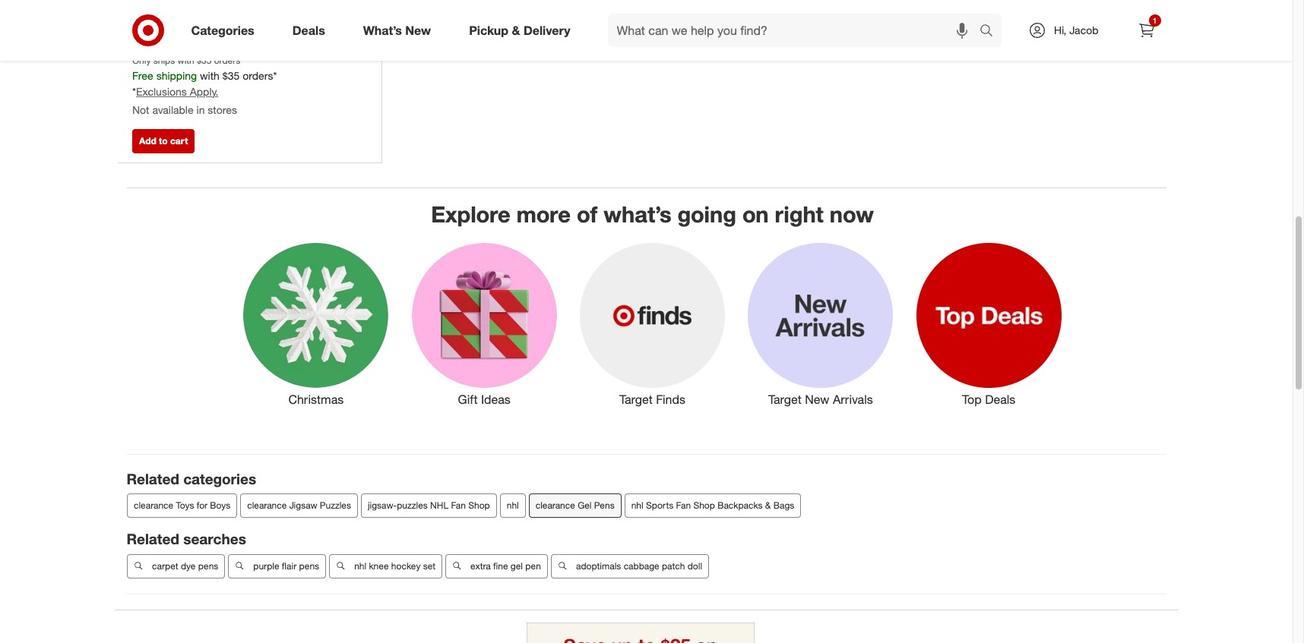 Task type: locate. For each thing, give the bounding box(es) containing it.
gift ideas
[[458, 392, 511, 407]]

shop
[[468, 500, 490, 512], [693, 500, 715, 512]]

1 fan from the left
[[451, 500, 465, 512]]

0 vertical spatial related
[[127, 470, 179, 488]]

$35
[[197, 55, 212, 66], [223, 69, 240, 82]]

ideas
[[481, 392, 511, 407]]

clearance for clearance jigsaw puzzles
[[247, 500, 286, 512]]

pens for carpet dye pens
[[198, 561, 218, 572]]

pickup
[[469, 22, 509, 38]]

more
[[517, 201, 571, 228]]

nhl left sports
[[631, 500, 643, 512]]

1 vertical spatial with
[[200, 69, 220, 82]]

gel
[[577, 500, 591, 512]]

purchased
[[158, 28, 202, 39]]

what's new
[[363, 22, 431, 38]]

sports
[[646, 500, 673, 512]]

0 horizontal spatial fan
[[451, 500, 465, 512]]

not
[[132, 103, 149, 116]]

purple
[[253, 561, 279, 572]]

target inside target finds "link"
[[619, 392, 653, 407]]

target for target finds
[[619, 392, 653, 407]]

deals
[[292, 22, 325, 38], [985, 392, 1016, 407]]

0 horizontal spatial clearance
[[133, 500, 173, 512]]

categories link
[[178, 14, 273, 47]]

related up 'clearance toys for boys'
[[127, 470, 179, 488]]

nhl
[[506, 500, 519, 512], [631, 500, 643, 512], [354, 561, 366, 572]]

1 horizontal spatial shop
[[693, 500, 715, 512]]

1 horizontal spatial deals
[[985, 392, 1016, 407]]

target for target new arrivals
[[768, 392, 802, 407]]

nhl left knee
[[354, 561, 366, 572]]

0 vertical spatial deals
[[292, 22, 325, 38]]

clearance
[[132, 10, 180, 23]]

now
[[830, 201, 874, 228]]

0 vertical spatial new
[[405, 22, 431, 38]]

carpet dye pens link
[[127, 555, 225, 579]]

1 vertical spatial &
[[765, 500, 771, 512]]

*
[[132, 85, 136, 98]]

clearance left gel
[[535, 500, 575, 512]]

0 horizontal spatial pens
[[198, 561, 218, 572]]

0 horizontal spatial deals
[[292, 22, 325, 38]]

target
[[619, 392, 653, 407], [768, 392, 802, 407]]

pens right "dye"
[[198, 561, 218, 572]]

extra
[[470, 561, 490, 572]]

on
[[743, 201, 769, 228]]

fan
[[451, 500, 465, 512], [676, 500, 691, 512]]

top
[[962, 392, 982, 407]]

clearance when purchased online
[[132, 10, 229, 39]]

advertisement region
[[526, 623, 754, 644]]

clearance
[[133, 500, 173, 512], [247, 500, 286, 512], [535, 500, 575, 512]]

1 shop from the left
[[468, 500, 490, 512]]

nhl inside nhl link
[[506, 500, 519, 512]]

0 horizontal spatial &
[[512, 22, 520, 38]]

toys
[[176, 500, 194, 512]]

2 pens from the left
[[299, 561, 319, 572]]

to
[[159, 135, 168, 147]]

online
[[204, 28, 229, 39]]

shop left nhl link
[[468, 500, 490, 512]]

new right what's
[[405, 22, 431, 38]]

$35 left orders
[[197, 55, 212, 66]]

1 clearance from the left
[[133, 500, 173, 512]]

pen
[[525, 561, 541, 572]]

&
[[512, 22, 520, 38], [765, 500, 771, 512]]

categories
[[191, 22, 254, 38]]

nhl sports fan shop backpacks & bags
[[631, 500, 794, 512]]

what's
[[363, 22, 402, 38]]

0 horizontal spatial new
[[405, 22, 431, 38]]

with
[[178, 55, 194, 66], [200, 69, 220, 82]]

2 target from the left
[[768, 392, 802, 407]]

pens inside "link"
[[299, 561, 319, 572]]

0 vertical spatial &
[[512, 22, 520, 38]]

exclusions
[[136, 85, 187, 98]]

new for target
[[805, 392, 830, 407]]

1 horizontal spatial fan
[[676, 500, 691, 512]]

pens right flair
[[299, 561, 319, 572]]

2 horizontal spatial nhl
[[631, 500, 643, 512]]

related for related categories
[[127, 470, 179, 488]]

adoptimals cabbage patch doll
[[576, 561, 702, 572]]

nhl for nhl
[[506, 500, 519, 512]]

clearance left the jigsaw
[[247, 500, 286, 512]]

0 horizontal spatial target
[[619, 392, 653, 407]]

3 clearance from the left
[[535, 500, 575, 512]]

target finds
[[619, 392, 686, 407]]

& left bags
[[765, 500, 771, 512]]

explore more of what's going on right now
[[431, 201, 874, 228]]

target finds link
[[568, 240, 737, 409]]

1 horizontal spatial with
[[200, 69, 220, 82]]

nhl link
[[500, 494, 525, 519]]

categories
[[183, 470, 256, 488]]

1 vertical spatial $35
[[223, 69, 240, 82]]

target left arrivals
[[768, 392, 802, 407]]

hi,
[[1054, 24, 1067, 36]]

0 horizontal spatial nhl
[[354, 561, 366, 572]]

searches
[[183, 531, 246, 548]]

nhl for nhl knee hockey set
[[354, 561, 366, 572]]

new
[[405, 22, 431, 38], [805, 392, 830, 407]]

deals right top
[[985, 392, 1016, 407]]

1 horizontal spatial new
[[805, 392, 830, 407]]

with up "apply."
[[200, 69, 220, 82]]

1 target from the left
[[619, 392, 653, 407]]

dye
[[180, 561, 195, 572]]

carpet
[[152, 561, 178, 572]]

clearance jigsaw puzzles link
[[240, 494, 358, 519]]

christmas
[[288, 392, 344, 407]]

nhl inside nhl knee hockey set link
[[354, 561, 366, 572]]

fan right sports
[[676, 500, 691, 512]]

clearance for clearance toys for boys
[[133, 500, 173, 512]]

explore
[[431, 201, 510, 228]]

0 horizontal spatial with
[[178, 55, 194, 66]]

nhl up gel
[[506, 500, 519, 512]]

What can we help you find? suggestions appear below search field
[[608, 14, 984, 47]]

1 horizontal spatial target
[[768, 392, 802, 407]]

what's new link
[[350, 14, 450, 47]]

$35 down orders
[[223, 69, 240, 82]]

purple flair pens link
[[228, 555, 326, 579]]

1 related from the top
[[127, 470, 179, 488]]

add to cart
[[139, 135, 188, 147]]

bags
[[773, 500, 794, 512]]

2 clearance from the left
[[247, 500, 286, 512]]

clearance left toys
[[133, 500, 173, 512]]

set
[[423, 561, 435, 572]]

purple flair pens
[[253, 561, 319, 572]]

& right pickup
[[512, 22, 520, 38]]

1 horizontal spatial $35
[[223, 69, 240, 82]]

2 horizontal spatial clearance
[[535, 500, 575, 512]]

orders
[[214, 55, 240, 66]]

1 horizontal spatial &
[[765, 500, 771, 512]]

target inside target new arrivals "link"
[[768, 392, 802, 407]]

target left finds
[[619, 392, 653, 407]]

flair
[[281, 561, 296, 572]]

pickup & delivery link
[[456, 14, 589, 47]]

2 related from the top
[[127, 531, 179, 548]]

1 horizontal spatial nhl
[[506, 500, 519, 512]]

1 horizontal spatial clearance
[[247, 500, 286, 512]]

apply.
[[190, 85, 218, 98]]

1 pens from the left
[[198, 561, 218, 572]]

with up shipping
[[178, 55, 194, 66]]

shop left 'backpacks'
[[693, 500, 715, 512]]

carpet dye pens
[[152, 561, 218, 572]]

knee
[[369, 561, 388, 572]]

gift ideas link
[[400, 240, 568, 409]]

1 vertical spatial new
[[805, 392, 830, 407]]

nhl inside nhl sports fan shop backpacks & bags link
[[631, 500, 643, 512]]

in
[[196, 103, 205, 116]]

going
[[678, 201, 736, 228]]

fan right nhl in the bottom left of the page
[[451, 500, 465, 512]]

deals left what's
[[292, 22, 325, 38]]

cart
[[170, 135, 188, 147]]

0 horizontal spatial $35
[[197, 55, 212, 66]]

jigsaw
[[289, 500, 317, 512]]

1 vertical spatial related
[[127, 531, 179, 548]]

1
[[1153, 16, 1157, 25]]

christmas link
[[232, 240, 400, 409]]

0 horizontal spatial shop
[[468, 500, 490, 512]]

fine
[[493, 561, 508, 572]]

1 horizontal spatial pens
[[299, 561, 319, 572]]

new inside "link"
[[805, 392, 830, 407]]

stores
[[208, 103, 237, 116]]

new left arrivals
[[805, 392, 830, 407]]

related up carpet
[[127, 531, 179, 548]]

gift
[[458, 392, 478, 407]]

doll
[[687, 561, 702, 572]]



Task type: describe. For each thing, give the bounding box(es) containing it.
extra fine gel pen link
[[445, 555, 548, 579]]

clearance jigsaw puzzles
[[247, 500, 351, 512]]

arrivals
[[833, 392, 873, 407]]

1 vertical spatial deals
[[985, 392, 1016, 407]]

only
[[132, 55, 151, 66]]

free
[[132, 69, 153, 82]]

hi, jacob
[[1054, 24, 1099, 36]]

clearance gel pens
[[535, 500, 614, 512]]

extra fine gel pen
[[470, 561, 541, 572]]

0 vertical spatial with
[[178, 55, 194, 66]]

top deals
[[962, 392, 1016, 407]]

pens
[[594, 500, 614, 512]]

right
[[775, 201, 824, 228]]

clearance toys for boys
[[133, 500, 230, 512]]

clearance for clearance gel pens
[[535, 500, 575, 512]]

target new arrivals link
[[737, 240, 905, 409]]

2 shop from the left
[[693, 500, 715, 512]]

add to cart button
[[132, 129, 195, 154]]

shipping
[[156, 69, 197, 82]]

jacob
[[1070, 24, 1099, 36]]

0 vertical spatial $35
[[197, 55, 212, 66]]

for
[[196, 500, 207, 512]]

target new arrivals
[[768, 392, 873, 407]]

delivery
[[524, 22, 570, 38]]

2 fan from the left
[[676, 500, 691, 512]]

gel
[[510, 561, 523, 572]]

boys
[[210, 500, 230, 512]]

of
[[577, 201, 598, 228]]

nhl sports fan shop backpacks & bags link
[[624, 494, 801, 519]]

clearance gel pens link
[[528, 494, 621, 519]]

adoptimals cabbage patch doll link
[[551, 555, 709, 579]]

hockey
[[391, 561, 420, 572]]

backpacks
[[717, 500, 762, 512]]

when
[[132, 28, 156, 39]]

related for related searches
[[127, 531, 179, 548]]

pens for purple flair pens
[[299, 561, 319, 572]]

finds
[[656, 392, 686, 407]]

add
[[139, 135, 156, 147]]

cabbage
[[623, 561, 659, 572]]

pickup & delivery
[[469, 22, 570, 38]]

available
[[152, 103, 194, 116]]

related searches
[[127, 531, 246, 548]]

top deals link
[[905, 240, 1073, 409]]

search
[[973, 24, 1009, 39]]

1 link
[[1130, 14, 1163, 47]]

related categories
[[127, 470, 256, 488]]

search button
[[973, 14, 1009, 50]]

deals link
[[279, 14, 344, 47]]

clearance toys for boys link
[[127, 494, 237, 519]]

ships
[[153, 55, 175, 66]]

nhl knee hockey set link
[[329, 555, 442, 579]]

jigsaw-puzzles nhl fan shop link
[[361, 494, 496, 519]]

puzzles
[[319, 500, 351, 512]]

nhl knee hockey set
[[354, 561, 435, 572]]

patch
[[662, 561, 685, 572]]

jigsaw-puzzles nhl fan shop
[[367, 500, 490, 512]]

nhl
[[430, 500, 448, 512]]

new for what's
[[405, 22, 431, 38]]

puzzles
[[396, 500, 427, 512]]

nhl for nhl sports fan shop backpacks & bags
[[631, 500, 643, 512]]

exclusions apply. button
[[136, 84, 218, 99]]

only ships with $35 orders free shipping with $35 orders* * exclusions apply. not available in stores
[[132, 55, 277, 116]]

what's
[[604, 201, 671, 228]]



Task type: vqa. For each thing, say whether or not it's contained in the screenshot.
the bottommost "Related"
yes



